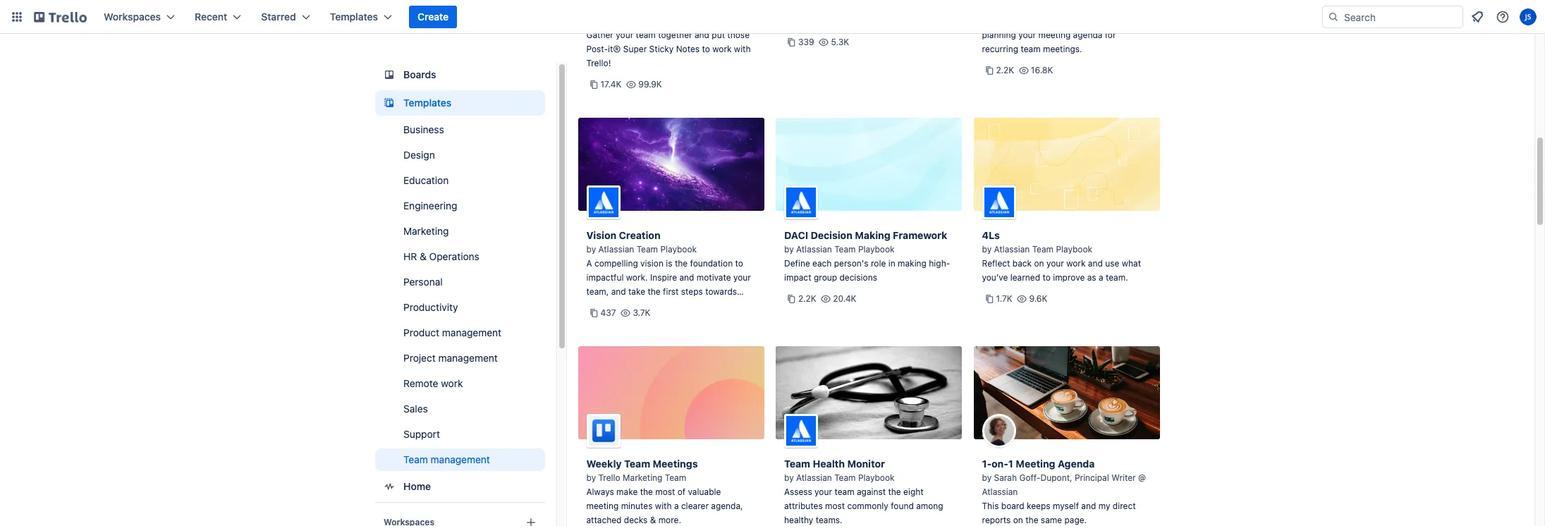 Task type: locate. For each thing, give the bounding box(es) containing it.
primary element
[[0, 0, 1546, 34]]

2.2k for 20.4k
[[799, 293, 817, 304]]

with down first
[[672, 301, 689, 311]]

and up steps
[[680, 272, 694, 283]]

to inside gather your team together and put those post-itⓡ super sticky notes to work with trello!
[[702, 44, 710, 54]]

2 horizontal spatial to
[[1043, 272, 1051, 283]]

team left against
[[835, 487, 855, 497]]

management down support link
[[430, 454, 490, 466]]

0 horizontal spatial 2.2k
[[799, 293, 817, 304]]

with
[[734, 44, 751, 54], [672, 301, 689, 311], [655, 501, 672, 511]]

1 horizontal spatial to
[[735, 258, 743, 269]]

0 vertical spatial on
[[1034, 258, 1044, 269]]

team inside 4ls by atlassian team playbook reflect back on your work and use what you've learned to improve as a team.
[[1033, 244, 1054, 255]]

playbook up against
[[858, 473, 895, 483]]

work down "put"
[[713, 44, 732, 54]]

define
[[784, 258, 810, 269]]

most up teams.
[[825, 501, 845, 511]]

2 vertical spatial to
[[1043, 272, 1051, 283]]

jacob simon (jacobsimon16) image
[[1520, 8, 1537, 25]]

templates right starred dropdown button
[[330, 11, 378, 23]]

vision down first
[[647, 301, 670, 311]]

your up attributes
[[815, 487, 832, 497]]

& left more.
[[650, 515, 656, 526]]

0 vertical spatial most
[[656, 487, 675, 497]]

trello down "weekly"
[[599, 473, 621, 483]]

0 horizontal spatial atlassian team playbook image
[[587, 186, 620, 219]]

team up 16.8k
[[1021, 44, 1041, 54]]

design link
[[375, 144, 545, 166]]

sales
[[403, 403, 428, 415]]

Search field
[[1340, 6, 1463, 28]]

group
[[814, 272, 837, 283]]

playbook up improve
[[1056, 244, 1093, 255]]

vision left the is
[[641, 258, 664, 269]]

0 horizontal spatial work
[[441, 377, 463, 389]]

1 vertical spatial a
[[674, 501, 679, 511]]

management inside 'project management' 'link'
[[438, 352, 498, 364]]

2 atlassian team playbook image from the left
[[784, 186, 818, 219]]

0 vertical spatial 2.2k
[[996, 65, 1014, 75]]

0 vertical spatial a
[[1099, 272, 1104, 283]]

work inside gather your team together and put those post-itⓡ super sticky notes to work with trello!
[[713, 44, 732, 54]]

healthy
[[784, 515, 814, 526]]

a
[[1099, 272, 1104, 283], [674, 501, 679, 511]]

with up more.
[[655, 501, 672, 511]]

this
[[982, 501, 999, 511]]

minutes
[[621, 501, 653, 511]]

attributes
[[784, 501, 823, 511]]

playbook up the is
[[661, 244, 697, 255]]

meeting up attached
[[587, 501, 619, 511]]

by inside team health monitor by atlassian team playbook assess your team against the eight attributes most commonly found among healthy teams.
[[784, 473, 794, 483]]

same
[[1041, 515, 1062, 526]]

1 horizontal spatial with
[[672, 301, 689, 311]]

inspire
[[650, 272, 677, 283]]

0 horizontal spatial marketing
[[403, 225, 449, 237]]

1 horizontal spatial team
[[835, 487, 855, 497]]

workspaces
[[104, 11, 161, 23]]

most inside weekly team meetings by trello marketing team always make the most of valuable meeting minutes with a clearer agenda, attached decks & more.
[[656, 487, 675, 497]]

the inside weekly team meetings by trello marketing team always make the most of valuable meeting minutes with a clearer agenda, attached decks & more.
[[640, 487, 653, 497]]

0 horizontal spatial meeting
[[587, 501, 619, 511]]

1 horizontal spatial 2.2k
[[996, 65, 1014, 75]]

playbook inside vision creation by atlassian team playbook a compelling vision is the foundation to impactful work. inspire and motivate your team, and take the first steps towards achieving your vision with this trello template.
[[661, 244, 697, 255]]

achieving
[[587, 301, 625, 311]]

atlassian up back
[[994, 244, 1030, 255]]

1 horizontal spatial meeting
[[1039, 30, 1071, 40]]

your down the framework
[[1019, 30, 1036, 40]]

1 horizontal spatial most
[[825, 501, 845, 511]]

1 horizontal spatial atlassian team playbook image
[[784, 186, 818, 219]]

team up "person's"
[[835, 244, 856, 255]]

your up itⓡ
[[616, 30, 634, 40]]

2 horizontal spatial work
[[1067, 258, 1086, 269]]

1 vertical spatial templates
[[403, 97, 451, 109]]

a inside 4ls by atlassian team playbook reflect back on your work and use what you've learned to improve as a team.
[[1099, 272, 1104, 283]]

0 horizontal spatial most
[[656, 487, 675, 497]]

to right foundation
[[735, 258, 743, 269]]

productivity
[[403, 301, 458, 313]]

atlassian team playbook image for daci
[[784, 186, 818, 219]]

is
[[666, 258, 673, 269]]

the inside team health monitor by atlassian team playbook assess your team against the eight attributes most commonly found among healthy teams.
[[888, 487, 901, 497]]

for up the 'meetings.'
[[1061, 16, 1073, 26]]

together
[[658, 30, 692, 40]]

agenda,
[[711, 501, 743, 511]]

motivate
[[697, 272, 731, 283]]

2 vertical spatial work
[[441, 377, 463, 389]]

your inside an ideal framework for collaboratively planning your meeting agenda for recurring team meetings.
[[1019, 30, 1036, 40]]

0 horizontal spatial on
[[1014, 515, 1023, 526]]

templates link
[[375, 90, 545, 116]]

home image
[[381, 478, 398, 495]]

principal
[[1075, 473, 1110, 483]]

by down 1-
[[982, 473, 992, 483]]

management
[[442, 327, 501, 339], [438, 352, 498, 364], [430, 454, 490, 466]]

use
[[1106, 258, 1120, 269]]

0 vertical spatial to
[[702, 44, 710, 54]]

decks
[[624, 515, 648, 526]]

0 vertical spatial templates
[[330, 11, 378, 23]]

atlassian inside 1-on-1 meeting agenda by sarah goff-dupont, principal writer @ atlassian this board keeps myself and my direct reports on the same page.
[[982, 487, 1018, 497]]

by inside 1-on-1 meeting agenda by sarah goff-dupont, principal writer @ atlassian this board keeps myself and my direct reports on the same page.
[[982, 473, 992, 483]]

16.8k
[[1031, 65, 1053, 75]]

1 vertical spatial marketing
[[623, 473, 663, 483]]

&
[[419, 250, 426, 262], [650, 515, 656, 526]]

the up "minutes"
[[640, 487, 653, 497]]

on right back
[[1034, 258, 1044, 269]]

0 horizontal spatial to
[[702, 44, 710, 54]]

assess
[[784, 487, 812, 497]]

management inside product management link
[[442, 327, 501, 339]]

templates inside dropdown button
[[330, 11, 378, 23]]

on
[[1034, 258, 1044, 269], [1014, 515, 1023, 526]]

playbook inside 'daci decision making framework by atlassian team playbook define each person's role in making high- impact group decisions'
[[858, 244, 895, 255]]

1-
[[982, 458, 992, 470]]

boards link
[[375, 62, 545, 87]]

1 horizontal spatial marketing
[[623, 473, 663, 483]]

0 vertical spatial trello
[[709, 301, 730, 311]]

to inside vision creation by atlassian team playbook a compelling vision is the foundation to impactful work. inspire and motivate your team, and take the first steps towards achieving your vision with this trello template.
[[735, 258, 743, 269]]

create
[[418, 11, 449, 23]]

and left my
[[1082, 501, 1097, 511]]

trello marketing team image
[[587, 414, 620, 448]]

starred button
[[253, 6, 319, 28]]

team up learned
[[1033, 244, 1054, 255]]

1 horizontal spatial trello
[[709, 301, 730, 311]]

management for product management
[[442, 327, 501, 339]]

each
[[813, 258, 832, 269]]

0 vertical spatial vision
[[641, 258, 664, 269]]

1 horizontal spatial on
[[1034, 258, 1044, 269]]

atlassian up each
[[796, 244, 832, 255]]

work up improve
[[1067, 258, 1086, 269]]

team inside gather your team together and put those post-itⓡ super sticky notes to work with trello!
[[636, 30, 656, 40]]

2.2k down impact
[[799, 293, 817, 304]]

1 horizontal spatial work
[[713, 44, 732, 54]]

1 vertical spatial 2.2k
[[799, 293, 817, 304]]

compelling
[[595, 258, 638, 269]]

playbook up role
[[858, 244, 895, 255]]

work
[[713, 44, 732, 54], [1067, 258, 1086, 269], [441, 377, 463, 389]]

1 vertical spatial trello
[[599, 473, 621, 483]]

templates button
[[321, 6, 401, 28]]

for
[[1061, 16, 1073, 26], [1105, 30, 1116, 40]]

framework
[[893, 229, 948, 241]]

templates
[[330, 11, 378, 23], [403, 97, 451, 109]]

0 vertical spatial meeting
[[1039, 30, 1071, 40]]

most inside team health monitor by atlassian team playbook assess your team against the eight attributes most commonly found among healthy teams.
[[825, 501, 845, 511]]

1 vertical spatial team
[[1021, 44, 1041, 54]]

work inside remote work "link"
[[441, 377, 463, 389]]

dupont,
[[1041, 473, 1073, 483]]

by down 4ls on the right top
[[982, 244, 992, 255]]

team down creation
[[637, 244, 658, 255]]

team up 'super'
[[636, 30, 656, 40]]

1 horizontal spatial &
[[650, 515, 656, 526]]

by up a
[[587, 244, 596, 255]]

a inside weekly team meetings by trello marketing team always make the most of valuable meeting minutes with a clearer agenda, attached decks & more.
[[674, 501, 679, 511]]

super
[[623, 44, 647, 54]]

2 vertical spatial team
[[835, 487, 855, 497]]

decision
[[811, 229, 853, 241]]

remote work link
[[375, 372, 545, 395]]

0 horizontal spatial templates
[[330, 11, 378, 23]]

1 vertical spatial to
[[735, 258, 743, 269]]

1 vertical spatial for
[[1105, 30, 1116, 40]]

marketing down engineering at the left top
[[403, 225, 449, 237]]

direct
[[1113, 501, 1136, 511]]

by inside weekly team meetings by trello marketing team always make the most of valuable meeting minutes with a clearer agenda, attached decks & more.
[[587, 473, 596, 483]]

team inside 'daci decision making framework by atlassian team playbook define each person's role in making high- impact group decisions'
[[835, 244, 856, 255]]

atlassian down health
[[796, 473, 832, 483]]

design
[[403, 149, 435, 161]]

1 horizontal spatial a
[[1099, 272, 1104, 283]]

of
[[678, 487, 686, 497]]

& right "hr"
[[419, 250, 426, 262]]

to right learned
[[1043, 272, 1051, 283]]

0 horizontal spatial a
[[674, 501, 679, 511]]

1 horizontal spatial templates
[[403, 97, 451, 109]]

0 vertical spatial work
[[713, 44, 732, 54]]

1 vertical spatial &
[[650, 515, 656, 526]]

1 vertical spatial meeting
[[587, 501, 619, 511]]

2 vertical spatial management
[[430, 454, 490, 466]]

team
[[637, 244, 658, 255], [835, 244, 856, 255], [1033, 244, 1054, 255], [403, 454, 428, 466], [624, 458, 651, 470], [784, 458, 811, 470], [665, 473, 687, 483], [835, 473, 856, 483]]

to for your
[[702, 44, 710, 54]]

your inside team health monitor by atlassian team playbook assess your team against the eight attributes most commonly found among healthy teams.
[[815, 487, 832, 497]]

1 atlassian team playbook image from the left
[[587, 186, 620, 219]]

0 vertical spatial with
[[734, 44, 751, 54]]

management down product management link
[[438, 352, 498, 364]]

the inside 1-on-1 meeting agenda by sarah goff-dupont, principal writer @ atlassian this board keeps myself and my direct reports on the same page.
[[1026, 515, 1039, 526]]

towards
[[706, 286, 737, 297]]

0 vertical spatial management
[[442, 327, 501, 339]]

trello down towards at the left bottom
[[709, 301, 730, 311]]

most left of
[[656, 487, 675, 497]]

atlassian team playbook image up the vision
[[587, 186, 620, 219]]

2 vertical spatial with
[[655, 501, 672, 511]]

meeting up the 'meetings.'
[[1039, 30, 1071, 40]]

what
[[1122, 258, 1141, 269]]

atlassian up compelling
[[599, 244, 634, 255]]

1 vertical spatial on
[[1014, 515, 1023, 526]]

an
[[982, 16, 993, 26]]

by up assess
[[784, 473, 794, 483]]

1 vertical spatial work
[[1067, 258, 1086, 269]]

1 vertical spatial management
[[438, 352, 498, 364]]

vision
[[641, 258, 664, 269], [647, 301, 670, 311]]

atlassian down sarah
[[982, 487, 1018, 497]]

templates up business
[[403, 97, 451, 109]]

1 vertical spatial most
[[825, 501, 845, 511]]

on down board
[[1014, 515, 1023, 526]]

agenda
[[1058, 458, 1095, 470]]

management for project management
[[438, 352, 498, 364]]

impactful
[[587, 272, 624, 283]]

3 atlassian team playbook image from the left
[[982, 186, 1016, 219]]

create button
[[409, 6, 457, 28]]

back
[[1013, 258, 1032, 269]]

the down 'keeps'
[[1026, 515, 1039, 526]]

1 vertical spatial vision
[[647, 301, 670, 311]]

4ls by atlassian team playbook reflect back on your work and use what you've learned to improve as a team.
[[982, 229, 1141, 283]]

1 horizontal spatial for
[[1105, 30, 1116, 40]]

meetings.
[[1043, 44, 1083, 54]]

itⓡ
[[608, 44, 621, 54]]

by down daci
[[784, 244, 794, 255]]

make
[[617, 487, 638, 497]]

with down those
[[734, 44, 751, 54]]

search image
[[1328, 11, 1340, 23]]

team down health
[[835, 473, 856, 483]]

0 vertical spatial team
[[636, 30, 656, 40]]

& inside weekly team meetings by trello marketing team always make the most of valuable meeting minutes with a clearer agenda, attached decks & more.
[[650, 515, 656, 526]]

sarah
[[994, 473, 1017, 483]]

0 horizontal spatial for
[[1061, 16, 1073, 26]]

marketing up make
[[623, 473, 663, 483]]

your up improve
[[1047, 258, 1064, 269]]

0 notifications image
[[1469, 8, 1486, 25]]

project
[[403, 352, 435, 364]]

1 vertical spatial with
[[672, 301, 689, 311]]

atlassian inside team health monitor by atlassian team playbook assess your team against the eight attributes most commonly found among healthy teams.
[[796, 473, 832, 483]]

a down of
[[674, 501, 679, 511]]

by
[[587, 244, 596, 255], [784, 244, 794, 255], [982, 244, 992, 255], [587, 473, 596, 483], [784, 473, 794, 483], [982, 473, 992, 483]]

most
[[656, 487, 675, 497], [825, 501, 845, 511]]

a right as
[[1099, 272, 1104, 283]]

0 horizontal spatial team
[[636, 30, 656, 40]]

and inside 4ls by atlassian team playbook reflect back on your work and use what you've learned to improve as a team.
[[1088, 258, 1103, 269]]

atlassian team playbook image up daci
[[784, 186, 818, 219]]

2 horizontal spatial team
[[1021, 44, 1041, 54]]

team inside vision creation by atlassian team playbook a compelling vision is the foundation to impactful work. inspire and motivate your team, and take the first steps towards achieving your vision with this trello template.
[[637, 244, 658, 255]]

0 horizontal spatial &
[[419, 250, 426, 262]]

atlassian inside 4ls by atlassian team playbook reflect back on your work and use what you've learned to improve as a team.
[[994, 244, 1030, 255]]

work down project management
[[441, 377, 463, 389]]

more.
[[659, 515, 681, 526]]

atlassian inside vision creation by atlassian team playbook a compelling vision is the foundation to impactful work. inspire and motivate your team, and take the first steps towards achieving your vision with this trello template.
[[599, 244, 634, 255]]

atlassian team playbook image up 4ls on the right top
[[982, 186, 1016, 219]]

framework
[[1017, 16, 1059, 26]]

2 horizontal spatial atlassian team playbook image
[[982, 186, 1016, 219]]

and left take
[[611, 286, 626, 297]]

team inside an ideal framework for collaboratively planning your meeting agenda for recurring team meetings.
[[1021, 44, 1041, 54]]

marketing
[[403, 225, 449, 237], [623, 473, 663, 483]]

template.
[[587, 315, 624, 325]]

eight
[[904, 487, 924, 497]]

management inside team management link
[[430, 454, 490, 466]]

recent button
[[186, 6, 250, 28]]

product management
[[403, 327, 501, 339]]

and up as
[[1088, 258, 1103, 269]]

atlassian team playbook image
[[587, 186, 620, 219], [784, 186, 818, 219], [982, 186, 1016, 219]]

0 vertical spatial for
[[1061, 16, 1073, 26]]

and left "put"
[[695, 30, 710, 40]]

person's
[[834, 258, 869, 269]]

for down collaboratively at the top right of the page
[[1105, 30, 1116, 40]]

2.2k down recurring
[[996, 65, 1014, 75]]

2 horizontal spatial with
[[734, 44, 751, 54]]

0 horizontal spatial trello
[[599, 473, 621, 483]]

steps
[[681, 286, 703, 297]]

0 vertical spatial &
[[419, 250, 426, 262]]

to right notes
[[702, 44, 710, 54]]

by up always
[[587, 473, 596, 483]]

an ideal framework for collaboratively planning your meeting agenda for recurring team meetings.
[[982, 16, 1133, 54]]

@
[[1139, 473, 1146, 483]]

1
[[1009, 458, 1014, 470]]

management down productivity "link"
[[442, 327, 501, 339]]

the up found
[[888, 487, 901, 497]]

atlassian team playbook image
[[784, 414, 818, 448]]

0 horizontal spatial with
[[655, 501, 672, 511]]



Task type: describe. For each thing, give the bounding box(es) containing it.
reflect
[[982, 258, 1011, 269]]

daci decision making framework by atlassian team playbook define each person's role in making high- impact group decisions
[[784, 229, 950, 283]]

vision
[[587, 229, 617, 241]]

commonly
[[848, 501, 889, 511]]

team health monitor by atlassian team playbook assess your team against the eight attributes most commonly found among healthy teams.
[[784, 458, 944, 526]]

valuable
[[688, 487, 721, 497]]

on inside 4ls by atlassian team playbook reflect back on your work and use what you've learned to improve as a team.
[[1034, 258, 1044, 269]]

remote
[[403, 377, 438, 389]]

a
[[587, 258, 592, 269]]

health
[[813, 458, 845, 470]]

3.7k
[[633, 308, 651, 318]]

create a workspace image
[[522, 514, 539, 526]]

0 vertical spatial marketing
[[403, 225, 449, 237]]

writer
[[1112, 473, 1136, 483]]

to inside 4ls by atlassian team playbook reflect back on your work and use what you've learned to improve as a team.
[[1043, 272, 1051, 283]]

foundation
[[690, 258, 733, 269]]

productivity link
[[375, 296, 545, 319]]

notes
[[676, 44, 700, 54]]

marketing inside weekly team meetings by trello marketing team always make the most of valuable meeting minutes with a clearer agenda, attached decks & more.
[[623, 473, 663, 483]]

this
[[692, 301, 706, 311]]

creation
[[619, 229, 661, 241]]

page.
[[1065, 515, 1087, 526]]

making
[[898, 258, 927, 269]]

by inside vision creation by atlassian team playbook a compelling vision is the foundation to impactful work. inspire and motivate your team, and take the first steps towards achieving your vision with this trello template.
[[587, 244, 596, 255]]

2.2k for 16.8k
[[996, 65, 1014, 75]]

atlassian team playbook image for 4ls
[[982, 186, 1016, 219]]

first
[[663, 286, 679, 297]]

monitor
[[848, 458, 885, 470]]

team inside team health monitor by atlassian team playbook assess your team against the eight attributes most commonly found among healthy teams.
[[835, 487, 855, 497]]

clearer
[[681, 501, 709, 511]]

work.
[[626, 272, 648, 283]]

marketing link
[[375, 220, 545, 243]]

1.7k
[[996, 293, 1013, 304]]

playbook inside team health monitor by atlassian team playbook assess your team against the eight attributes most commonly found among healthy teams.
[[858, 473, 895, 483]]

trello inside weekly team meetings by trello marketing team always make the most of valuable meeting minutes with a clearer agenda, attached decks & more.
[[599, 473, 621, 483]]

and inside 1-on-1 meeting agenda by sarah goff-dupont, principal writer @ atlassian this board keeps myself and my direct reports on the same page.
[[1082, 501, 1097, 511]]

work inside 4ls by atlassian team playbook reflect back on your work and use what you've learned to improve as a team.
[[1067, 258, 1086, 269]]

with inside vision creation by atlassian team playbook a compelling vision is the foundation to impactful work. inspire and motivate your team, and take the first steps towards achieving your vision with this trello template.
[[672, 301, 689, 311]]

role
[[871, 258, 886, 269]]

my
[[1099, 501, 1111, 511]]

home link
[[375, 474, 545, 499]]

remote work
[[403, 377, 463, 389]]

your up towards at the left bottom
[[734, 272, 751, 283]]

meeting inside weekly team meetings by trello marketing team always make the most of valuable meeting minutes with a clearer agenda, attached decks & more.
[[587, 501, 619, 511]]

high-
[[929, 258, 950, 269]]

your down take
[[627, 301, 645, 311]]

hr & operations
[[403, 250, 479, 262]]

board image
[[381, 66, 398, 83]]

starred
[[261, 11, 296, 23]]

your inside gather your team together and put those post-itⓡ super sticky notes to work with trello!
[[616, 30, 634, 40]]

meeting inside an ideal framework for collaboratively planning your meeting agenda for recurring team meetings.
[[1039, 30, 1071, 40]]

vision creation by atlassian team playbook a compelling vision is the foundation to impactful work. inspire and motivate your team, and take the first steps towards achieving your vision with this trello template.
[[587, 229, 751, 325]]

atlassian team playbook image for vision
[[587, 186, 620, 219]]

trello inside vision creation by atlassian team playbook a compelling vision is the foundation to impactful work. inspire and motivate your team, and take the first steps towards achieving your vision with this trello template.
[[709, 301, 730, 311]]

5.3k
[[831, 37, 849, 47]]

your inside 4ls by atlassian team playbook reflect back on your work and use what you've learned to improve as a team.
[[1047, 258, 1064, 269]]

board
[[1002, 501, 1025, 511]]

weekly team meetings by trello marketing team always make the most of valuable meeting minutes with a clearer agenda, attached decks & more.
[[587, 458, 743, 526]]

making
[[855, 229, 891, 241]]

trello!
[[587, 58, 611, 68]]

take
[[629, 286, 646, 297]]

support link
[[375, 423, 545, 446]]

keeps
[[1027, 501, 1051, 511]]

business
[[403, 123, 444, 135]]

team up assess
[[784, 458, 811, 470]]

as
[[1088, 272, 1097, 283]]

the right the is
[[675, 258, 688, 269]]

open information menu image
[[1496, 10, 1510, 24]]

the left first
[[648, 286, 661, 297]]

put
[[712, 30, 725, 40]]

product management link
[[375, 322, 545, 344]]

personal
[[403, 276, 442, 288]]

atlassian inside 'daci decision making framework by atlassian team playbook define each person's role in making high- impact group decisions'
[[796, 244, 832, 255]]

back to home image
[[34, 6, 87, 28]]

team down the "support"
[[403, 454, 428, 466]]

agenda
[[1073, 30, 1103, 40]]

with inside weekly team meetings by trello marketing team always make the most of valuable meeting minutes with a clearer agenda, attached decks & more.
[[655, 501, 672, 511]]

99.9k
[[639, 79, 662, 90]]

4ls
[[982, 229, 1000, 241]]

gather
[[587, 30, 614, 40]]

recent
[[195, 11, 227, 23]]

found
[[891, 501, 914, 511]]

by inside 'daci decision making framework by atlassian team playbook define each person's role in making high- impact group decisions'
[[784, 244, 794, 255]]

business link
[[375, 119, 545, 141]]

workspaces button
[[95, 6, 183, 28]]

myself
[[1053, 501, 1079, 511]]

team down meetings
[[665, 473, 687, 483]]

decisions
[[840, 272, 878, 283]]

playbook inside 4ls by atlassian team playbook reflect back on your work and use what you've learned to improve as a team.
[[1056, 244, 1093, 255]]

by inside 4ls by atlassian team playbook reflect back on your work and use what you've learned to improve as a team.
[[982, 244, 992, 255]]

team management link
[[375, 449, 545, 471]]

learned
[[1011, 272, 1041, 283]]

personal link
[[375, 271, 545, 293]]

1-on-1 meeting agenda by sarah goff-dupont, principal writer @ atlassian this board keeps myself and my direct reports on the same page.
[[982, 458, 1146, 526]]

team,
[[587, 286, 609, 297]]

to for creation
[[735, 258, 743, 269]]

always
[[587, 487, 614, 497]]

gather your team together and put those post-itⓡ super sticky notes to work with trello!
[[587, 30, 751, 68]]

goff-
[[1020, 473, 1041, 483]]

reports
[[982, 515, 1011, 526]]

sarah goff-dupont, principal writer @ atlassian image
[[982, 414, 1016, 448]]

boards
[[403, 68, 436, 80]]

on inside 1-on-1 meeting agenda by sarah goff-dupont, principal writer @ atlassian this board keeps myself and my direct reports on the same page.
[[1014, 515, 1023, 526]]

education
[[403, 174, 449, 186]]

and inside gather your team together and put those post-itⓡ super sticky notes to work with trello!
[[695, 30, 710, 40]]

17.4k
[[601, 79, 622, 90]]

team up make
[[624, 458, 651, 470]]

with inside gather your team together and put those post-itⓡ super sticky notes to work with trello!
[[734, 44, 751, 54]]

those
[[728, 30, 750, 40]]

management for team management
[[430, 454, 490, 466]]

collaboratively
[[1075, 16, 1133, 26]]

hr
[[403, 250, 417, 262]]

in
[[889, 258, 896, 269]]

template board image
[[381, 95, 398, 111]]

project management
[[403, 352, 498, 364]]

weekly
[[587, 458, 622, 470]]

339
[[799, 37, 815, 47]]

on-
[[992, 458, 1009, 470]]



Task type: vqa. For each thing, say whether or not it's contained in the screenshot.


